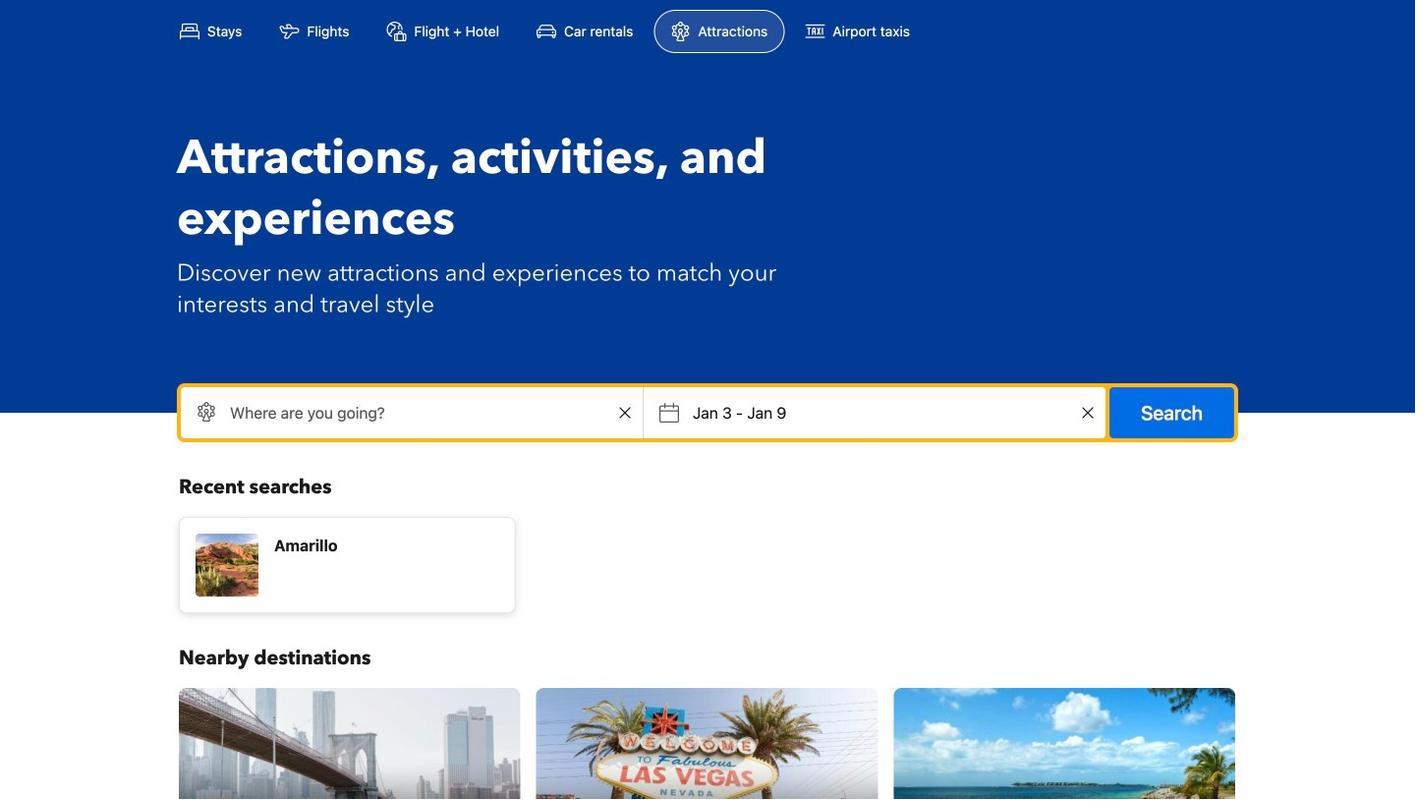 Task type: locate. For each thing, give the bounding box(es) containing it.
Where are you going? search field
[[181, 387, 643, 439]]



Task type: describe. For each thing, give the bounding box(es) containing it.
las vegas image
[[537, 688, 878, 799]]

key west image
[[894, 688, 1236, 799]]

new york image
[[179, 688, 521, 799]]



Task type: vqa. For each thing, say whether or not it's contained in the screenshot.
las vegas image
yes



